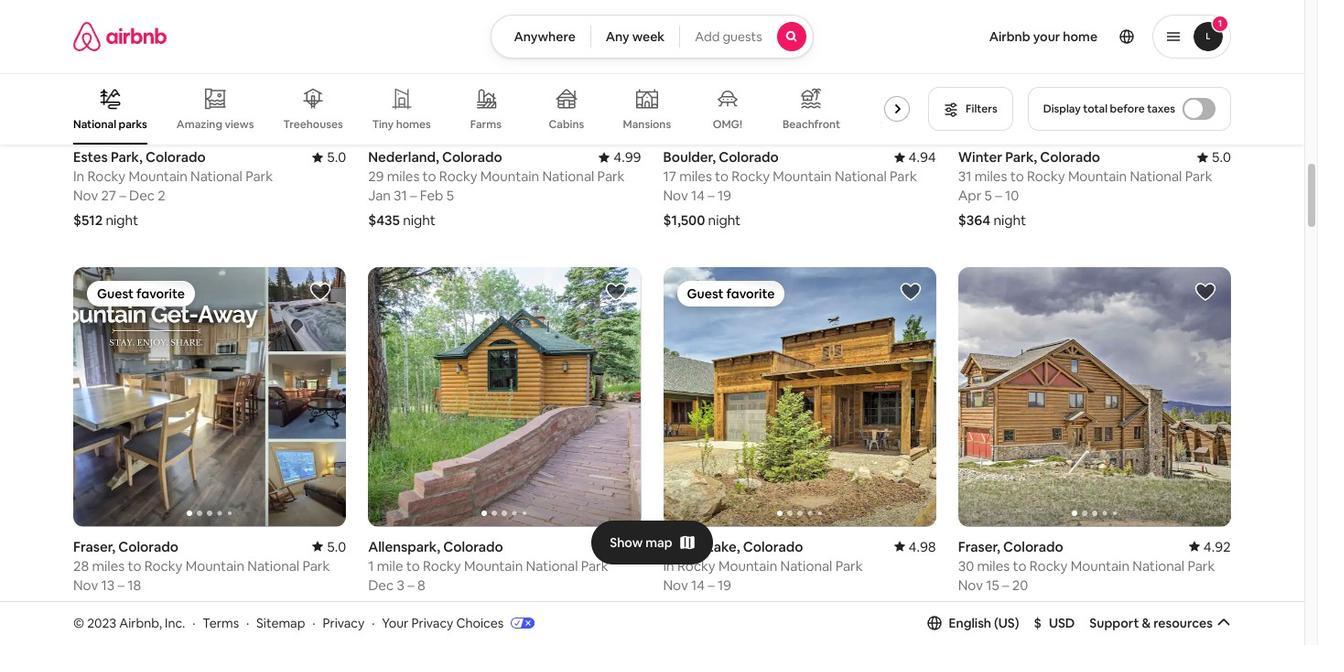 Task type: vqa. For each thing, say whether or not it's contained in the screenshot.
English (US)
yes



Task type: describe. For each thing, give the bounding box(es) containing it.
4.94 out of 5 average rating image
[[894, 149, 936, 166]]

national inside nederland, colorado 29 miles to rocky mountain national park jan 31 – feb 5 $435 night
[[542, 168, 595, 185]]

&
[[1142, 615, 1151, 632]]

3 · from the left
[[312, 615, 315, 631]]

rocky inside allenspark, colorado 1 mile to rocky mountain national park dec 3 – 8 $275 night
[[423, 557, 461, 575]]

mountain inside fraser, colorado 28 miles to rocky mountain national park nov 13 – 18 $179 night
[[186, 557, 244, 575]]

2
[[158, 187, 165, 204]]

5.0 for estes park, colorado in rocky mountain national park nov 27 – dec 2 $512 night
[[327, 149, 346, 166]]

19 inside boulder, colorado 17 miles to rocky mountain national park nov 14 – 19 $1,500 night
[[718, 187, 732, 204]]

in for grand
[[663, 557, 675, 575]]

4.94
[[909, 149, 936, 166]]

airbnb
[[990, 28, 1031, 45]]

park inside boulder, colorado 17 miles to rocky mountain national park nov 14 – 19 $1,500 night
[[890, 168, 918, 185]]

30
[[958, 557, 974, 575]]

support & resources button
[[1090, 615, 1232, 632]]

grand
[[663, 538, 704, 555]]

show map
[[610, 534, 673, 551]]

5.0 out of 5 average rating image for estes park, colorado in rocky mountain national park nov 27 – dec 2 $512 night
[[312, 149, 346, 166]]

to for nederland, colorado 29 miles to rocky mountain national park jan 31 – feb 5 $435 night
[[423, 168, 436, 185]]

night inside nederland, colorado 29 miles to rocky mountain national park jan 31 – feb 5 $435 night
[[403, 212, 436, 229]]

to for allenspark, colorado 1 mile to rocky mountain national park dec 3 – 8 $275 night
[[406, 557, 420, 575]]

group for fraser, colorado 28 miles to rocky mountain national park nov 13 – 18 $179 night
[[73, 268, 346, 527]]

8
[[418, 577, 426, 594]]

mansions
[[623, 117, 671, 132]]

5 inside winter park, colorado 31 miles to rocky mountain national park apr 5 – 10 $364 night
[[985, 187, 992, 204]]

$239
[[663, 601, 695, 619]]

park inside estes park, colorado in rocky mountain national park nov 27 – dec 2 $512 night
[[246, 168, 273, 185]]

to for fraser, colorado 30 miles to rocky mountain national park nov 15 – 20 $111 night
[[1013, 557, 1027, 575]]

mountain inside fraser, colorado 30 miles to rocky mountain national park nov 15 – 20 $111 night
[[1071, 557, 1130, 575]]

park inside allenspark, colorado 1 mile to rocky mountain national park dec 3 – 8 $275 night
[[581, 557, 609, 575]]

parks
[[119, 117, 147, 132]]

$435
[[368, 212, 400, 229]]

before
[[1110, 102, 1145, 116]]

1 privacy from the left
[[323, 615, 365, 631]]

add to wishlist: allenspark, colorado image
[[605, 281, 627, 303]]

mile
[[377, 557, 403, 575]]

3
[[397, 577, 405, 594]]

national parks
[[73, 117, 147, 132]]

your
[[1033, 28, 1061, 45]]

display total before taxes
[[1044, 102, 1176, 116]]

29
[[368, 168, 384, 185]]

treehouses
[[283, 117, 343, 132]]

31 inside nederland, colorado 29 miles to rocky mountain national park jan 31 – feb 5 $435 night
[[394, 187, 407, 204]]

night inside boulder, colorado 17 miles to rocky mountain national park nov 14 – 19 $1,500 night
[[708, 212, 741, 229]]

1 inside dropdown button
[[1219, 17, 1223, 29]]

show map button
[[592, 521, 713, 565]]

27
[[101, 187, 116, 204]]

national inside estes park, colorado in rocky mountain national park nov 27 – dec 2 $512 night
[[190, 168, 243, 185]]

(us)
[[994, 615, 1020, 632]]

national inside grand lake, colorado in rocky mountain national park nov 14 – 19 $239 night
[[781, 557, 833, 575]]

group for grand lake, colorado in rocky mountain national park nov 14 – 19 $239 night
[[663, 268, 936, 527]]

airbnb your home
[[990, 28, 1098, 45]]

add to wishlist: fraser, colorado image for 5.0
[[310, 281, 332, 303]]

airbnb,
[[119, 615, 162, 631]]

add guests
[[695, 28, 762, 45]]

add to wishlist: grand lake, colorado image
[[900, 281, 922, 303]]

english
[[949, 615, 992, 632]]

inc.
[[165, 615, 185, 631]]

– inside nederland, colorado 29 miles to rocky mountain national park jan 31 – feb 5 $435 night
[[410, 187, 417, 204]]

© 2023 airbnb, inc. ·
[[73, 615, 195, 631]]

taxes
[[1147, 102, 1176, 116]]

$275
[[368, 601, 399, 619]]

miles for fraser, colorado 30 miles to rocky mountain national park nov 15 – 20 $111 night
[[977, 557, 1010, 575]]

amazing views
[[177, 117, 254, 132]]

anywhere
[[514, 28, 576, 45]]

night inside estes park, colorado in rocky mountain national park nov 27 – dec 2 $512 night
[[106, 212, 138, 229]]

fraser, for 28
[[73, 538, 116, 555]]

any
[[606, 28, 630, 45]]

your privacy choices
[[382, 615, 504, 631]]

park inside fraser, colorado 30 miles to rocky mountain national park nov 15 – 20 $111 night
[[1188, 557, 1215, 575]]

support
[[1090, 615, 1139, 632]]

31 inside winter park, colorado 31 miles to rocky mountain national park apr 5 – 10 $364 night
[[958, 168, 972, 185]]

13
[[101, 577, 115, 594]]

$179
[[73, 601, 103, 619]]

national inside allenspark, colorado 1 mile to rocky mountain national park dec 3 – 8 $275 night
[[526, 557, 578, 575]]

night inside fraser, colorado 30 miles to rocky mountain national park nov 15 – 20 $111 night
[[987, 601, 1020, 619]]

5.0 for winter park, colorado 31 miles to rocky mountain national park apr 5 – 10 $364 night
[[1212, 149, 1232, 166]]

2 · from the left
[[246, 615, 249, 631]]

your
[[382, 615, 409, 631]]

4.98
[[909, 538, 936, 555]]

rocky inside fraser, colorado 28 miles to rocky mountain national park nov 13 – 18 $179 night
[[144, 557, 183, 575]]

beachfront
[[783, 117, 841, 132]]

national inside group
[[73, 117, 116, 132]]

tiny homes
[[372, 117, 431, 132]]

filters
[[966, 102, 998, 116]]

15
[[986, 577, 1000, 594]]

night inside winter park, colorado 31 miles to rocky mountain national park apr 5 – 10 $364 night
[[994, 212, 1026, 229]]

lake,
[[707, 538, 740, 555]]

grand lake, colorado in rocky mountain national park nov 14 – 19 $239 night
[[663, 538, 863, 619]]

28
[[73, 557, 89, 575]]

add
[[695, 28, 720, 45]]

jan
[[368, 187, 391, 204]]

nov inside grand lake, colorado in rocky mountain national park nov 14 – 19 $239 night
[[663, 577, 688, 594]]

©
[[73, 615, 84, 631]]

$512
[[73, 212, 103, 229]]

winter
[[958, 149, 1003, 166]]

nov inside estes park, colorado in rocky mountain national park nov 27 – dec 2 $512 night
[[73, 187, 98, 204]]

4.99
[[614, 149, 641, 166]]

estes park, colorado in rocky mountain national park nov 27 – dec 2 $512 night
[[73, 149, 273, 229]]

any week
[[606, 28, 665, 45]]

fraser, colorado 30 miles to rocky mountain national park nov 15 – 20 $111 night
[[958, 538, 1215, 619]]

omg!
[[713, 117, 743, 132]]

amazing
[[177, 117, 222, 132]]

nederland,
[[368, 149, 439, 166]]

park inside fraser, colorado 28 miles to rocky mountain national park nov 13 – 18 $179 night
[[303, 557, 330, 575]]

park inside grand lake, colorado in rocky mountain national park nov 14 – 19 $239 night
[[836, 557, 863, 575]]



Task type: locate. For each thing, give the bounding box(es) containing it.
rocky up 27
[[87, 168, 126, 185]]

$
[[1034, 615, 1042, 632]]

0 horizontal spatial add to wishlist: fraser, colorado image
[[310, 281, 332, 303]]

20
[[1013, 577, 1029, 594]]

4.99 out of 5 average rating image
[[599, 149, 641, 166]]

night down 8
[[402, 601, 435, 619]]

nov inside fraser, colorado 30 miles to rocky mountain national park nov 15 – 20 $111 night
[[958, 577, 983, 594]]

1 horizontal spatial 5
[[985, 187, 992, 204]]

park, for mountain
[[111, 149, 143, 166]]

1 horizontal spatial fraser,
[[958, 538, 1001, 555]]

national inside boulder, colorado 17 miles to rocky mountain national park nov 14 – 19 $1,500 night
[[835, 168, 887, 185]]

5 right 'feb'
[[446, 187, 454, 204]]

mountain inside nederland, colorado 29 miles to rocky mountain national park jan 31 – feb 5 $435 night
[[481, 168, 539, 185]]

0 horizontal spatial 31
[[394, 187, 407, 204]]

profile element
[[836, 0, 1232, 73]]

0 vertical spatial in
[[73, 168, 84, 185]]

dec inside estes park, colorado in rocky mountain national park nov 27 – dec 2 $512 night
[[129, 187, 155, 204]]

anywhere button
[[491, 15, 591, 59]]

1 inside allenspark, colorado 1 mile to rocky mountain national park dec 3 – 8 $275 night
[[368, 557, 374, 575]]

rocky down the "grand"
[[678, 557, 716, 575]]

nov down 30
[[958, 577, 983, 594]]

– right 3
[[408, 577, 415, 594]]

to up 18
[[128, 557, 141, 575]]

week
[[632, 28, 665, 45]]

night right $239
[[698, 601, 731, 619]]

18
[[128, 577, 141, 594]]

· right inc.
[[192, 615, 195, 631]]

skiing
[[880, 117, 911, 132]]

night inside allenspark, colorado 1 mile to rocky mountain national park dec 3 – 8 $275 night
[[402, 601, 435, 619]]

miles for nederland, colorado 29 miles to rocky mountain national park jan 31 – feb 5 $435 night
[[387, 168, 420, 185]]

1 14 from the top
[[691, 187, 705, 204]]

to inside nederland, colorado 29 miles to rocky mountain national park jan 31 – feb 5 $435 night
[[423, 168, 436, 185]]

– left "10"
[[995, 187, 1002, 204]]

in inside estes park, colorado in rocky mountain national park nov 27 – dec 2 $512 night
[[73, 168, 84, 185]]

in down "estes"
[[73, 168, 84, 185]]

boulder,
[[663, 149, 716, 166]]

homes
[[396, 117, 431, 132]]

winter park, colorado 31 miles to rocky mountain national park apr 5 – 10 $364 night
[[958, 149, 1213, 229]]

rocky up inc.
[[144, 557, 183, 575]]

to for boulder, colorado 17 miles to rocky mountain national park nov 14 – 19 $1,500 night
[[715, 168, 729, 185]]

night down "10"
[[994, 212, 1026, 229]]

rocky
[[87, 168, 126, 185], [439, 168, 478, 185], [732, 168, 770, 185], [1027, 168, 1065, 185], [144, 557, 183, 575], [423, 557, 461, 575], [678, 557, 716, 575], [1030, 557, 1068, 575]]

nov inside boulder, colorado 17 miles to rocky mountain national park nov 14 – 19 $1,500 night
[[663, 187, 688, 204]]

rocky inside grand lake, colorado in rocky mountain national park nov 14 – 19 $239 night
[[678, 557, 716, 575]]

national
[[73, 117, 116, 132], [190, 168, 243, 185], [542, 168, 595, 185], [835, 168, 887, 185], [1130, 168, 1182, 185], [247, 557, 300, 575], [526, 557, 578, 575], [781, 557, 833, 575], [1133, 557, 1185, 575]]

park, up "10"
[[1006, 149, 1038, 166]]

colorado
[[146, 149, 206, 166], [442, 149, 502, 166], [719, 149, 779, 166], [1041, 149, 1101, 166], [118, 538, 179, 555], [443, 538, 503, 555], [743, 538, 803, 555], [1004, 538, 1064, 555]]

rocky up 8
[[423, 557, 461, 575]]

19 down omg!
[[718, 187, 732, 204]]

colorado down omg!
[[719, 149, 779, 166]]

– right 15
[[1003, 577, 1010, 594]]

nederland, colorado 29 miles to rocky mountain national park jan 31 – feb 5 $435 night
[[368, 149, 625, 229]]

5.0 for fraser, colorado 28 miles to rocky mountain national park nov 13 – 18 $179 night
[[327, 538, 346, 555]]

1 vertical spatial 19
[[718, 577, 732, 594]]

5.0 out of 5 average rating image for winter park, colorado 31 miles to rocky mountain national park apr 5 – 10 $364 night
[[1197, 149, 1232, 166]]

4 · from the left
[[372, 615, 375, 631]]

colorado down amazing
[[146, 149, 206, 166]]

miles down "nederland,"
[[387, 168, 420, 185]]

rocky inside fraser, colorado 30 miles to rocky mountain national park nov 15 – 20 $111 night
[[1030, 557, 1068, 575]]

resources
[[1154, 615, 1213, 632]]

night down 'feb'
[[403, 212, 436, 229]]

– inside fraser, colorado 30 miles to rocky mountain national park nov 15 – 20 $111 night
[[1003, 577, 1010, 594]]

total
[[1083, 102, 1108, 116]]

to inside fraser, colorado 28 miles to rocky mountain national park nov 13 – 18 $179 night
[[128, 557, 141, 575]]

1 horizontal spatial privacy
[[412, 615, 454, 631]]

dec left 3
[[368, 577, 394, 594]]

group containing national parks
[[73, 73, 921, 145]]

miles inside nederland, colorado 29 miles to rocky mountain national park jan 31 – feb 5 $435 night
[[387, 168, 420, 185]]

1 horizontal spatial add to wishlist: fraser, colorado image
[[1195, 281, 1217, 303]]

mountain up support at bottom
[[1071, 557, 1130, 575]]

2 park, from the left
[[1006, 149, 1038, 166]]

10
[[1005, 187, 1019, 204]]

rocky down display
[[1027, 168, 1065, 185]]

–
[[119, 187, 126, 204], [410, 187, 417, 204], [708, 187, 715, 204], [995, 187, 1002, 204], [118, 577, 125, 594], [408, 577, 415, 594], [708, 577, 715, 594], [1003, 577, 1010, 594]]

mountain down beachfront
[[773, 168, 832, 185]]

$ usd
[[1034, 615, 1075, 632]]

home
[[1063, 28, 1098, 45]]

0 horizontal spatial in
[[73, 168, 84, 185]]

19 down lake,
[[718, 577, 732, 594]]

5
[[446, 187, 454, 204], [985, 187, 992, 204]]

colorado inside grand lake, colorado in rocky mountain national park nov 14 – 19 $239 night
[[743, 538, 803, 555]]

5 inside nederland, colorado 29 miles to rocky mountain national park jan 31 – feb 5 $435 night
[[446, 187, 454, 204]]

0 vertical spatial 31
[[958, 168, 972, 185]]

night right $1,500
[[708, 212, 741, 229]]

– inside grand lake, colorado in rocky mountain national park nov 14 – 19 $239 night
[[708, 577, 715, 594]]

14 inside grand lake, colorado in rocky mountain national park nov 14 – 19 $239 night
[[691, 577, 705, 594]]

add guests button
[[680, 15, 814, 59]]

night inside fraser, colorado 28 miles to rocky mountain national park nov 13 – 18 $179 night
[[106, 601, 139, 619]]

miles up 15
[[977, 557, 1010, 575]]

2 add to wishlist: fraser, colorado image from the left
[[1195, 281, 1217, 303]]

1 · from the left
[[192, 615, 195, 631]]

1 horizontal spatial in
[[663, 557, 675, 575]]

fraser, up 28
[[73, 538, 116, 555]]

park inside winter park, colorado 31 miles to rocky mountain national park apr 5 – 10 $364 night
[[1185, 168, 1213, 185]]

1 button
[[1153, 15, 1232, 59]]

to inside fraser, colorado 30 miles to rocky mountain national park nov 15 – 20 $111 night
[[1013, 557, 1027, 575]]

0 vertical spatial 19
[[718, 187, 732, 204]]

2 5.0 out of 5 average rating image from the left
[[1197, 149, 1232, 166]]

rocky inside boulder, colorado 17 miles to rocky mountain national park nov 14 – 19 $1,500 night
[[732, 168, 770, 185]]

14 up $1,500
[[691, 187, 705, 204]]

park, down parks
[[111, 149, 143, 166]]

park, inside estes park, colorado in rocky mountain national park nov 27 – dec 2 $512 night
[[111, 149, 143, 166]]

mountain inside boulder, colorado 17 miles to rocky mountain national park nov 14 – 19 $1,500 night
[[773, 168, 832, 185]]

colorado inside boulder, colorado 17 miles to rocky mountain national park nov 14 – 19 $1,500 night
[[719, 149, 779, 166]]

14 up $239
[[691, 577, 705, 594]]

0 horizontal spatial 1
[[368, 557, 374, 575]]

1 vertical spatial 14
[[691, 577, 705, 594]]

5 right apr at the top right of the page
[[985, 187, 992, 204]]

1 fraser, from the left
[[73, 538, 116, 555]]

colorado inside fraser, colorado 30 miles to rocky mountain national park nov 15 – 20 $111 night
[[1004, 538, 1064, 555]]

privacy left $275
[[323, 615, 365, 631]]

31 up apr at the top right of the page
[[958, 168, 972, 185]]

1 vertical spatial in
[[663, 557, 675, 575]]

boulder, colorado 17 miles to rocky mountain national park nov 14 – 19 $1,500 night
[[663, 149, 918, 229]]

miles inside winter park, colorado 31 miles to rocky mountain national park apr 5 – 10 $364 night
[[975, 168, 1008, 185]]

night down 27
[[106, 212, 138, 229]]

to inside winter park, colorado 31 miles to rocky mountain national park apr 5 – 10 $364 night
[[1011, 168, 1024, 185]]

feb
[[420, 187, 444, 204]]

to for fraser, colorado 28 miles to rocky mountain national park nov 13 – 18 $179 night
[[128, 557, 141, 575]]

english (us) button
[[927, 615, 1020, 632]]

1 horizontal spatial park,
[[1006, 149, 1038, 166]]

mountain down lake,
[[719, 557, 778, 575]]

1 vertical spatial dec
[[368, 577, 394, 594]]

cabins
[[549, 117, 584, 132]]

rocky up $ usd
[[1030, 557, 1068, 575]]

group
[[73, 73, 921, 145], [73, 268, 346, 527], [368, 268, 641, 527], [663, 268, 936, 527], [958, 268, 1232, 527]]

sitemap link
[[256, 615, 305, 631]]

2023
[[87, 615, 116, 631]]

colorado down farms
[[442, 149, 502, 166]]

to up 'feb'
[[423, 168, 436, 185]]

– inside estes park, colorado in rocky mountain national park nov 27 – dec 2 $512 night
[[119, 187, 126, 204]]

miles for boulder, colorado 17 miles to rocky mountain national park nov 14 – 19 $1,500 night
[[680, 168, 712, 185]]

group for allenspark, colorado 1 mile to rocky mountain national park dec 3 – 8 $275 night
[[368, 268, 641, 527]]

add to wishlist: fraser, colorado image for 4.92
[[1195, 281, 1217, 303]]

4.92 out of 5 average rating image
[[1189, 538, 1232, 555]]

0 horizontal spatial dec
[[129, 187, 155, 204]]

in for estes
[[73, 168, 84, 185]]

·
[[192, 615, 195, 631], [246, 615, 249, 631], [312, 615, 315, 631], [372, 615, 375, 631]]

none search field containing anywhere
[[491, 15, 814, 59]]

– down lake,
[[708, 577, 715, 594]]

night down 15
[[987, 601, 1020, 619]]

miles up 13
[[92, 557, 125, 575]]

support & resources
[[1090, 615, 1213, 632]]

show
[[610, 534, 643, 551]]

mountain up choices
[[464, 557, 523, 575]]

1 19 from the top
[[718, 187, 732, 204]]

· right terms
[[246, 615, 249, 631]]

airbnb your home link
[[979, 17, 1109, 56]]

terms · sitemap · privacy ·
[[203, 615, 375, 631]]

1 park, from the left
[[111, 149, 143, 166]]

$1,500
[[663, 212, 705, 229]]

mountain up terms
[[186, 557, 244, 575]]

colorado inside allenspark, colorado 1 mile to rocky mountain national park dec 3 – 8 $275 night
[[443, 538, 503, 555]]

national inside fraser, colorado 30 miles to rocky mountain national park nov 15 – 20 $111 night
[[1133, 557, 1185, 575]]

privacy link
[[323, 615, 365, 631]]

group for fraser, colorado 30 miles to rocky mountain national park nov 15 – 20 $111 night
[[958, 268, 1232, 527]]

miles inside fraser, colorado 30 miles to rocky mountain national park nov 15 – 20 $111 night
[[977, 557, 1010, 575]]

0 horizontal spatial 5
[[446, 187, 454, 204]]

nov up $239
[[663, 577, 688, 594]]

19 inside grand lake, colorado in rocky mountain national park nov 14 – 19 $239 night
[[718, 577, 732, 594]]

· left 'your'
[[372, 615, 375, 631]]

colorado inside fraser, colorado 28 miles to rocky mountain national park nov 13 – 18 $179 night
[[118, 538, 179, 555]]

fraser, up 30
[[958, 538, 1001, 555]]

2 privacy from the left
[[412, 615, 454, 631]]

fraser,
[[73, 538, 116, 555], [958, 538, 1001, 555]]

2 14 from the top
[[691, 577, 705, 594]]

mountain inside grand lake, colorado in rocky mountain national park nov 14 – 19 $239 night
[[719, 557, 778, 575]]

17
[[663, 168, 677, 185]]

nov left 27
[[73, 187, 98, 204]]

1 horizontal spatial 1
[[1219, 17, 1223, 29]]

rocky inside nederland, colorado 29 miles to rocky mountain national park jan 31 – feb 5 $435 night
[[439, 168, 478, 185]]

allenspark, colorado 1 mile to rocky mountain national park dec 3 – 8 $275 night
[[368, 538, 609, 619]]

colorado up 20
[[1004, 538, 1064, 555]]

national inside fraser, colorado 28 miles to rocky mountain national park nov 13 – 18 $179 night
[[247, 557, 300, 575]]

$364
[[958, 212, 991, 229]]

mountain up the 2
[[129, 168, 187, 185]]

1 5 from the left
[[446, 187, 454, 204]]

2 19 from the top
[[718, 577, 732, 594]]

miles inside boulder, colorado 17 miles to rocky mountain national park nov 14 – 19 $1,500 night
[[680, 168, 712, 185]]

31 right jan
[[394, 187, 407, 204]]

None search field
[[491, 15, 814, 59]]

night inside grand lake, colorado in rocky mountain national park nov 14 – 19 $239 night
[[698, 601, 731, 619]]

– right 13
[[118, 577, 125, 594]]

guests
[[723, 28, 762, 45]]

fraser, for 30
[[958, 538, 1001, 555]]

1 vertical spatial 1
[[368, 557, 374, 575]]

national inside winter park, colorado 31 miles to rocky mountain national park apr 5 – 10 $364 night
[[1130, 168, 1182, 185]]

2 5 from the left
[[985, 187, 992, 204]]

mountain inside allenspark, colorado 1 mile to rocky mountain national park dec 3 – 8 $275 night
[[464, 557, 523, 575]]

1 horizontal spatial 31
[[958, 168, 972, 185]]

mountain inside estes park, colorado in rocky mountain national park nov 27 – dec 2 $512 night
[[129, 168, 187, 185]]

to up 8
[[406, 557, 420, 575]]

park, inside winter park, colorado 31 miles to rocky mountain national park apr 5 – 10 $364 night
[[1006, 149, 1038, 166]]

4.92
[[1204, 538, 1232, 555]]

colorado right lake,
[[743, 538, 803, 555]]

rocky down omg!
[[732, 168, 770, 185]]

– inside winter park, colorado 31 miles to rocky mountain national park apr 5 – 10 $364 night
[[995, 187, 1002, 204]]

privacy
[[323, 615, 365, 631], [412, 615, 454, 631]]

to
[[423, 168, 436, 185], [715, 168, 729, 185], [1011, 168, 1024, 185], [128, 557, 141, 575], [406, 557, 420, 575], [1013, 557, 1027, 575]]

– inside allenspark, colorado 1 mile to rocky mountain national park dec 3 – 8 $275 night
[[408, 577, 415, 594]]

4.83 out of 5 average rating image
[[599, 538, 641, 555]]

colorado right allenspark,
[[443, 538, 503, 555]]

nov for fraser, colorado 28 miles to rocky mountain national park nov 13 – 18 $179 night
[[73, 577, 98, 594]]

1 vertical spatial 31
[[394, 187, 407, 204]]

14 inside boulder, colorado 17 miles to rocky mountain national park nov 14 – 19 $1,500 night
[[691, 187, 705, 204]]

in down the "grand"
[[663, 557, 675, 575]]

colorado inside estes park, colorado in rocky mountain national park nov 27 – dec 2 $512 night
[[146, 149, 206, 166]]

sitemap
[[256, 615, 305, 631]]

nov down 17
[[663, 187, 688, 204]]

filters button
[[929, 87, 1013, 131]]

your privacy choices link
[[382, 615, 535, 633]]

– left 'feb'
[[410, 187, 417, 204]]

views
[[225, 117, 254, 132]]

0 vertical spatial 1
[[1219, 17, 1223, 29]]

park, for to
[[1006, 149, 1038, 166]]

0 horizontal spatial fraser,
[[73, 538, 116, 555]]

5.0 out of 5 average rating image
[[312, 538, 346, 555]]

$111
[[958, 601, 984, 619]]

· left privacy link
[[312, 615, 315, 631]]

map
[[646, 534, 673, 551]]

mountain inside winter park, colorado 31 miles to rocky mountain national park apr 5 – 10 $364 night
[[1068, 168, 1127, 185]]

1 horizontal spatial 5.0 out of 5 average rating image
[[1197, 149, 1232, 166]]

rocky inside winter park, colorado 31 miles to rocky mountain national park apr 5 – 10 $364 night
[[1027, 168, 1065, 185]]

nov for fraser, colorado 30 miles to rocky mountain national park nov 15 – 20 $111 night
[[958, 577, 983, 594]]

terms link
[[203, 615, 239, 631]]

tiny
[[372, 117, 394, 132]]

to up "10"
[[1011, 168, 1024, 185]]

miles for fraser, colorado 28 miles to rocky mountain national park nov 13 – 18 $179 night
[[92, 557, 125, 575]]

miles inside fraser, colorado 28 miles to rocky mountain national park nov 13 – 18 $179 night
[[92, 557, 125, 575]]

0 vertical spatial 14
[[691, 187, 705, 204]]

terms
[[203, 615, 239, 631]]

nov inside fraser, colorado 28 miles to rocky mountain national park nov 13 – 18 $179 night
[[73, 577, 98, 594]]

miles down the boulder, in the right of the page
[[680, 168, 712, 185]]

to inside allenspark, colorado 1 mile to rocky mountain national park dec 3 – 8 $275 night
[[406, 557, 420, 575]]

nov down 28
[[73, 577, 98, 594]]

colorado inside winter park, colorado 31 miles to rocky mountain national park apr 5 – 10 $364 night
[[1041, 149, 1101, 166]]

any week button
[[590, 15, 681, 59]]

fraser, inside fraser, colorado 30 miles to rocky mountain national park nov 15 – 20 $111 night
[[958, 538, 1001, 555]]

allenspark,
[[368, 538, 440, 555]]

estes
[[73, 149, 108, 166]]

to down the boulder, in the right of the page
[[715, 168, 729, 185]]

4.83
[[614, 538, 641, 555]]

display
[[1044, 102, 1081, 116]]

colorado inside nederland, colorado 29 miles to rocky mountain national park jan 31 – feb 5 $435 night
[[442, 149, 502, 166]]

fraser, inside fraser, colorado 28 miles to rocky mountain national park nov 13 – 18 $179 night
[[73, 538, 116, 555]]

dec
[[129, 187, 155, 204], [368, 577, 394, 594]]

mountain
[[129, 168, 187, 185], [481, 168, 539, 185], [773, 168, 832, 185], [1068, 168, 1127, 185], [186, 557, 244, 575], [464, 557, 523, 575], [719, 557, 778, 575], [1071, 557, 1130, 575]]

1 horizontal spatial dec
[[368, 577, 394, 594]]

to inside boulder, colorado 17 miles to rocky mountain national park nov 14 – 19 $1,500 night
[[715, 168, 729, 185]]

nov for boulder, colorado 17 miles to rocky mountain national park nov 14 – 19 $1,500 night
[[663, 187, 688, 204]]

colorado up 18
[[118, 538, 179, 555]]

5.0
[[327, 149, 346, 166], [1212, 149, 1232, 166], [327, 538, 346, 555]]

mountain down farms
[[481, 168, 539, 185]]

fraser, colorado 28 miles to rocky mountain national park nov 13 – 18 $179 night
[[73, 538, 330, 619]]

– down the boulder, in the right of the page
[[708, 187, 715, 204]]

in inside grand lake, colorado in rocky mountain national park nov 14 – 19 $239 night
[[663, 557, 675, 575]]

0 vertical spatial dec
[[129, 187, 155, 204]]

park inside nederland, colorado 29 miles to rocky mountain national park jan 31 – feb 5 $435 night
[[598, 168, 625, 185]]

to up 20
[[1013, 557, 1027, 575]]

– right 27
[[119, 187, 126, 204]]

night down 18
[[106, 601, 139, 619]]

add to wishlist: fraser, colorado image
[[310, 281, 332, 303], [1195, 281, 1217, 303]]

4.98 out of 5 average rating image
[[894, 538, 936, 555]]

dec left the 2
[[129, 187, 155, 204]]

usd
[[1049, 615, 1075, 632]]

0 horizontal spatial 5.0 out of 5 average rating image
[[312, 149, 346, 166]]

dec inside allenspark, colorado 1 mile to rocky mountain national park dec 3 – 8 $275 night
[[368, 577, 394, 594]]

mountain down the total
[[1068, 168, 1127, 185]]

privacy right 'your'
[[412, 615, 454, 631]]

0 horizontal spatial privacy
[[323, 615, 365, 631]]

miles down winter
[[975, 168, 1008, 185]]

– inside fraser, colorado 28 miles to rocky mountain national park nov 13 – 18 $179 night
[[118, 577, 125, 594]]

2 fraser, from the left
[[958, 538, 1001, 555]]

choices
[[456, 615, 504, 631]]

rocky up 'feb'
[[439, 168, 478, 185]]

1 add to wishlist: fraser, colorado image from the left
[[310, 281, 332, 303]]

31
[[958, 168, 972, 185], [394, 187, 407, 204]]

rocky inside estes park, colorado in rocky mountain national park nov 27 – dec 2 $512 night
[[87, 168, 126, 185]]

farms
[[470, 117, 502, 132]]

apr
[[958, 187, 982, 204]]

– inside boulder, colorado 17 miles to rocky mountain national park nov 14 – 19 $1,500 night
[[708, 187, 715, 204]]

night
[[106, 212, 138, 229], [403, 212, 436, 229], [708, 212, 741, 229], [994, 212, 1026, 229], [106, 601, 139, 619], [402, 601, 435, 619], [698, 601, 731, 619], [987, 601, 1020, 619]]

colorado down display
[[1041, 149, 1101, 166]]

1 5.0 out of 5 average rating image from the left
[[312, 149, 346, 166]]

0 horizontal spatial park,
[[111, 149, 143, 166]]

5.0 out of 5 average rating image
[[312, 149, 346, 166], [1197, 149, 1232, 166]]



